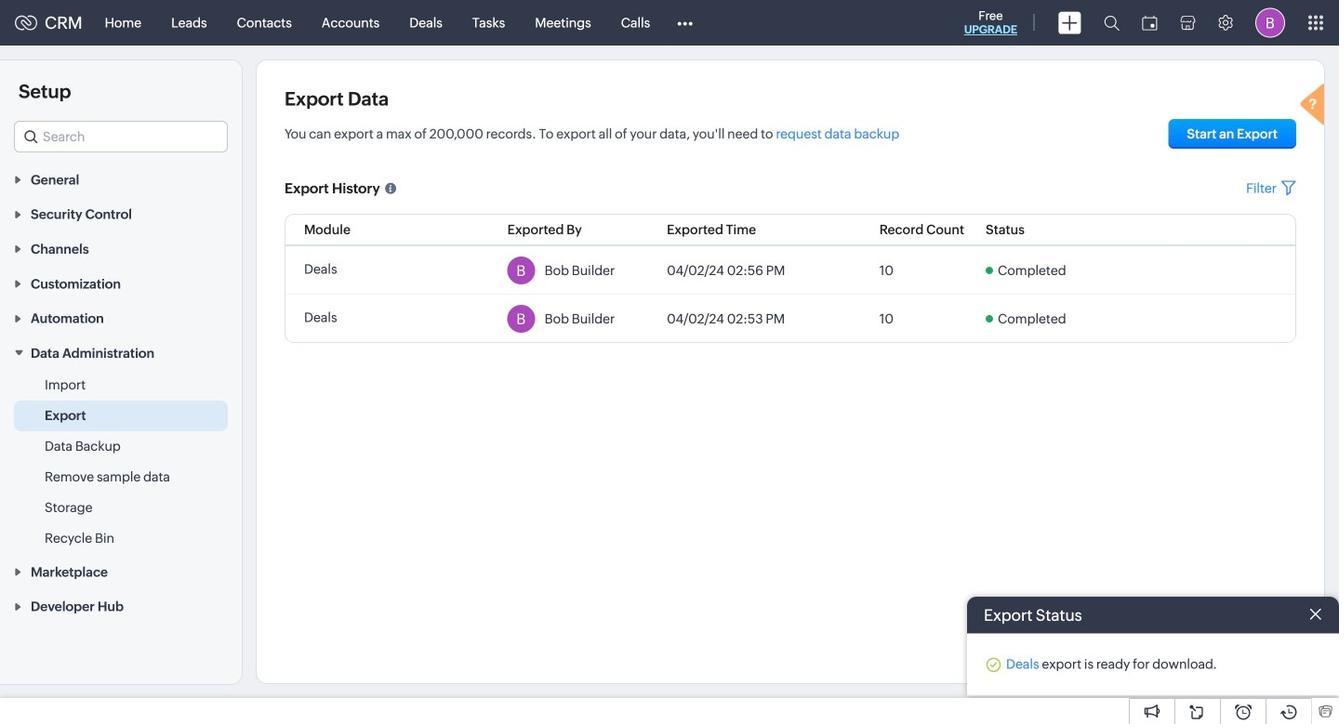 Task type: describe. For each thing, give the bounding box(es) containing it.
Other Modules field
[[666, 8, 706, 38]]

profile element
[[1245, 0, 1297, 45]]

help image
[[1297, 81, 1334, 132]]

search image
[[1105, 15, 1120, 31]]

2 user image image from the top
[[508, 305, 536, 333]]

create menu element
[[1048, 0, 1093, 45]]

profile image
[[1256, 8, 1286, 38]]



Task type: locate. For each thing, give the bounding box(es) containing it.
1 user image image from the top
[[508, 257, 536, 285]]

calendar image
[[1143, 15, 1159, 30]]

0 vertical spatial user image image
[[508, 257, 536, 285]]

logo image
[[15, 15, 37, 30]]

create menu image
[[1059, 12, 1082, 34]]

1 vertical spatial user image image
[[508, 305, 536, 333]]

region
[[0, 370, 242, 555]]

Search text field
[[15, 122, 227, 152]]

None field
[[14, 121, 228, 153]]

search element
[[1093, 0, 1132, 46]]

user image image
[[508, 257, 536, 285], [508, 305, 536, 333]]



